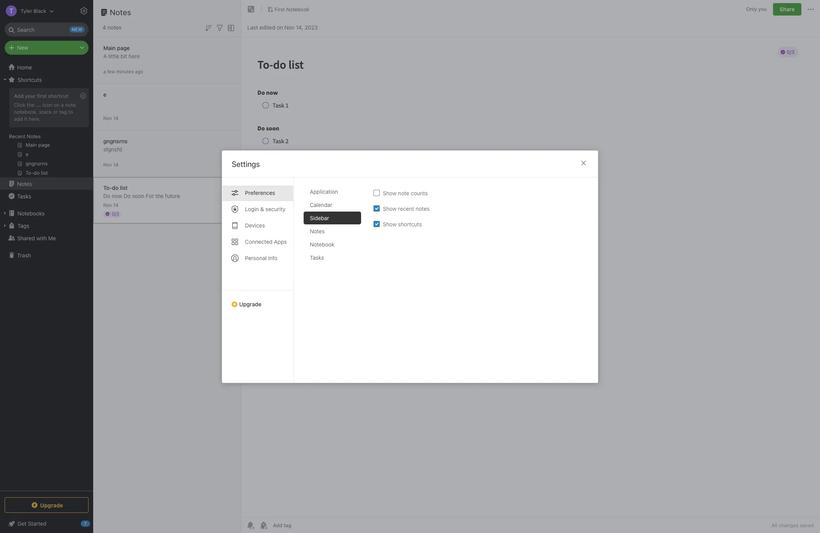 Task type: vqa. For each thing, say whether or not it's contained in the screenshot.
e's "14"
yes



Task type: locate. For each thing, give the bounding box(es) containing it.
0 vertical spatial on
[[277, 24, 283, 30]]

nov 14 down "sfgnsfd"
[[103, 162, 118, 168]]

0 vertical spatial show
[[383, 190, 397, 196]]

2 do from the left
[[124, 192, 131, 199]]

0 horizontal spatial upgrade
[[40, 502, 63, 509]]

on
[[277, 24, 283, 30], [54, 102, 60, 108]]

1 horizontal spatial do
[[124, 192, 131, 199]]

notes down counts
[[416, 205, 430, 212]]

0 horizontal spatial notebook
[[286, 6, 309, 12]]

tab list
[[222, 177, 294, 383], [304, 185, 367, 383]]

changes
[[779, 522, 799, 529]]

0 horizontal spatial a
[[61, 102, 64, 108]]

page
[[117, 44, 130, 51]]

tab list for calendar
[[222, 177, 294, 383]]

the
[[27, 102, 35, 108], [156, 192, 164, 199]]

nov 14 up 0/3
[[103, 202, 118, 208]]

home link
[[0, 61, 93, 73]]

tab list for show note counts
[[304, 185, 367, 383]]

14 down "sfgnsfd"
[[113, 162, 118, 168]]

1 vertical spatial notebook
[[310, 241, 335, 248]]

on up or
[[54, 102, 60, 108]]

show for show shortcuts
[[383, 221, 397, 227]]

0 vertical spatial 14
[[113, 115, 118, 121]]

Search text field
[[10, 23, 83, 37]]

2023
[[305, 24, 318, 30]]

minutes
[[116, 69, 134, 74]]

None search field
[[10, 23, 83, 37]]

notebook down notes tab
[[310, 241, 335, 248]]

notebook right first
[[286, 6, 309, 12]]

notes right the "4"
[[107, 24, 121, 31]]

2 14 from the top
[[113, 162, 118, 168]]

sidebar tab
[[304, 212, 361, 224]]

note,
[[65, 102, 77, 108]]

0 vertical spatial notebook
[[286, 6, 309, 12]]

a
[[103, 69, 106, 74], [61, 102, 64, 108]]

few
[[107, 69, 115, 74]]

notes
[[110, 8, 131, 17], [27, 133, 41, 139], [17, 180, 32, 187], [310, 228, 325, 234]]

1 horizontal spatial a
[[103, 69, 106, 74]]

to-
[[103, 184, 112, 191]]

show for show recent notes
[[383, 205, 397, 212]]

it
[[24, 116, 27, 122]]

notes inside "note list" element
[[110, 8, 131, 17]]

on inside note window element
[[277, 24, 283, 30]]

notes up 4 notes
[[110, 8, 131, 17]]

the inside group
[[27, 102, 35, 108]]

1 vertical spatial nov 14
[[103, 162, 118, 168]]

14 for e
[[113, 115, 118, 121]]

2 vertical spatial 14
[[113, 202, 118, 208]]

shortcuts
[[398, 221, 422, 227]]

application tab
[[304, 185, 361, 198]]

show right show shortcuts 'option'
[[383, 221, 397, 227]]

Show note counts checkbox
[[374, 190, 380, 196]]

new
[[17, 44, 28, 51]]

2 vertical spatial show
[[383, 221, 397, 227]]

add
[[14, 93, 24, 99]]

a left few
[[103, 69, 106, 74]]

a up tag
[[61, 102, 64, 108]]

tab list containing application
[[304, 185, 367, 383]]

notes right recent on the top of page
[[27, 133, 41, 139]]

tasks inside button
[[17, 193, 31, 199]]

1 vertical spatial upgrade
[[40, 502, 63, 509]]

here
[[129, 53, 140, 59]]

show right show recent notes checkbox
[[383, 205, 397, 212]]

note list element
[[93, 0, 241, 533]]

settings image
[[79, 6, 89, 16]]

notes down the sidebar
[[310, 228, 325, 234]]

0 horizontal spatial tasks
[[17, 193, 31, 199]]

notebook
[[286, 6, 309, 12], [310, 241, 335, 248]]

notes inside group
[[27, 133, 41, 139]]

e
[[103, 91, 106, 98]]

future
[[165, 192, 180, 199]]

0 vertical spatial nov 14
[[103, 115, 118, 121]]

do now do soon for the future
[[103, 192, 180, 199]]

show
[[383, 190, 397, 196], [383, 205, 397, 212], [383, 221, 397, 227]]

connected apps
[[245, 238, 287, 245]]

last
[[247, 24, 258, 30]]

connected
[[245, 238, 273, 245]]

notes
[[107, 24, 121, 31], [416, 205, 430, 212]]

1 14 from the top
[[113, 115, 118, 121]]

1 vertical spatial show
[[383, 205, 397, 212]]

0 vertical spatial the
[[27, 102, 35, 108]]

on inside icon on a note, notebook, stack or tag to add it here.
[[54, 102, 60, 108]]

3 show from the top
[[383, 221, 397, 227]]

0 vertical spatial tasks
[[17, 193, 31, 199]]

shared
[[17, 235, 35, 241]]

...
[[36, 102, 41, 108]]

tasks
[[17, 193, 31, 199], [310, 254, 324, 261]]

click the ...
[[14, 102, 41, 108]]

main page a little bit here
[[103, 44, 140, 59]]

1 vertical spatial on
[[54, 102, 60, 108]]

shortcuts button
[[0, 73, 93, 86]]

0 horizontal spatial do
[[103, 192, 110, 199]]

tasks up 'notebooks'
[[17, 193, 31, 199]]

2 nov 14 from the top
[[103, 162, 118, 168]]

1 vertical spatial 14
[[113, 162, 118, 168]]

the left ...
[[27, 102, 35, 108]]

1 horizontal spatial the
[[156, 192, 164, 199]]

a inside icon on a note, notebook, stack or tag to add it here.
[[61, 102, 64, 108]]

application
[[310, 188, 338, 195]]

2 vertical spatial nov 14
[[103, 202, 118, 208]]

show right show note counts checkbox
[[383, 190, 397, 196]]

do down to-
[[103, 192, 110, 199]]

nov down the e
[[103, 115, 112, 121]]

Note Editor text field
[[241, 37, 820, 517]]

1 show from the top
[[383, 190, 397, 196]]

the right for
[[156, 192, 164, 199]]

me
[[48, 235, 56, 241]]

0 horizontal spatial on
[[54, 102, 60, 108]]

do down list at the left of page
[[124, 192, 131, 199]]

1 horizontal spatial notes
[[416, 205, 430, 212]]

14 for gngnsrns
[[113, 162, 118, 168]]

new button
[[5, 41, 89, 55]]

trash link
[[0, 249, 93, 261]]

1 vertical spatial upgrade button
[[5, 498, 89, 513]]

0 vertical spatial upgrade button
[[222, 290, 294, 311]]

1 horizontal spatial notebook
[[310, 241, 335, 248]]

on right edited
[[277, 24, 283, 30]]

add a reminder image
[[246, 521, 255, 530]]

the inside "note list" element
[[156, 192, 164, 199]]

or
[[53, 109, 58, 115]]

tasks inside tab
[[310, 254, 324, 261]]

click
[[14, 102, 26, 108]]

do
[[103, 192, 110, 199], [124, 192, 131, 199]]

little
[[108, 53, 119, 59]]

last edited on nov 14, 2023
[[247, 24, 318, 30]]

1 nov 14 from the top
[[103, 115, 118, 121]]

gngnsrns sfgnsfd
[[103, 138, 128, 152]]

a few minutes ago
[[103, 69, 143, 74]]

all
[[772, 522, 778, 529]]

nov 14 up gngnsrns
[[103, 115, 118, 121]]

tags button
[[0, 219, 93, 232]]

1 horizontal spatial tab list
[[304, 185, 367, 383]]

1 vertical spatial tasks
[[310, 254, 324, 261]]

1 vertical spatial a
[[61, 102, 64, 108]]

0 vertical spatial notes
[[107, 24, 121, 31]]

security
[[266, 206, 286, 212]]

1 vertical spatial notes
[[416, 205, 430, 212]]

14 up gngnsrns
[[113, 115, 118, 121]]

only you
[[747, 6, 767, 12]]

Show shortcuts checkbox
[[374, 221, 380, 227]]

1 horizontal spatial tasks
[[310, 254, 324, 261]]

1 vertical spatial the
[[156, 192, 164, 199]]

0 vertical spatial a
[[103, 69, 106, 74]]

0/3
[[112, 211, 119, 217]]

0 horizontal spatial tab list
[[222, 177, 294, 383]]

notes tab
[[304, 225, 361, 238]]

tree
[[0, 61, 93, 491]]

tab list containing preferences
[[222, 177, 294, 383]]

show for show note counts
[[383, 190, 397, 196]]

0 horizontal spatial notes
[[107, 24, 121, 31]]

14 up 0/3
[[113, 202, 118, 208]]

&
[[260, 206, 264, 212]]

1 horizontal spatial upgrade
[[239, 301, 262, 307]]

0 horizontal spatial the
[[27, 102, 35, 108]]

1 horizontal spatial upgrade button
[[222, 290, 294, 311]]

2 show from the top
[[383, 205, 397, 212]]

notebook inside button
[[286, 6, 309, 12]]

upgrade
[[239, 301, 262, 307], [40, 502, 63, 509]]

bit
[[121, 53, 127, 59]]

1 horizontal spatial on
[[277, 24, 283, 30]]

nov left 14,
[[285, 24, 295, 30]]

icon
[[43, 102, 52, 108]]

1 do from the left
[[103, 192, 110, 199]]

upgrade button
[[222, 290, 294, 311], [5, 498, 89, 513]]

tasks down notebook tab at the left top of page
[[310, 254, 324, 261]]

with
[[36, 235, 47, 241]]

group
[[0, 86, 93, 181]]



Task type: describe. For each thing, give the bounding box(es) containing it.
login
[[245, 206, 259, 212]]

share
[[780, 6, 795, 12]]

your
[[25, 93, 36, 99]]

show note counts
[[383, 190, 428, 196]]

saved
[[800, 522, 814, 529]]

nov up 0/3
[[103, 202, 112, 208]]

expand tags image
[[2, 223, 8, 229]]

you
[[759, 6, 767, 12]]

nov inside note window element
[[285, 24, 295, 30]]

add
[[14, 116, 23, 122]]

note
[[398, 190, 409, 196]]

personal info
[[245, 255, 278, 261]]

sfgnsfd
[[103, 146, 122, 152]]

notebooks
[[17, 210, 45, 217]]

a inside "note list" element
[[103, 69, 106, 74]]

do
[[112, 184, 119, 191]]

Show recent notes checkbox
[[374, 205, 380, 212]]

show recent notes
[[383, 205, 430, 212]]

expand notebooks image
[[2, 210, 8, 216]]

home
[[17, 64, 32, 71]]

shortcuts
[[17, 76, 42, 83]]

devices
[[245, 222, 265, 229]]

first
[[275, 6, 285, 12]]

calendar tab
[[304, 198, 361, 211]]

to
[[68, 109, 73, 115]]

close image
[[579, 158, 589, 168]]

recent
[[9, 133, 25, 139]]

nov 14 for e
[[103, 115, 118, 121]]

add your first shortcut
[[14, 93, 68, 99]]

list
[[120, 184, 128, 191]]

info
[[268, 255, 278, 261]]

main
[[103, 44, 116, 51]]

personal
[[245, 255, 267, 261]]

notebooks link
[[0, 207, 93, 219]]

tree containing home
[[0, 61, 93, 491]]

calendar
[[310, 201, 332, 208]]

notebook tab
[[304, 238, 361, 251]]

shared with me
[[17, 235, 56, 241]]

counts
[[411, 190, 428, 196]]

tasks button
[[0, 190, 93, 202]]

notes link
[[0, 178, 93, 190]]

0 vertical spatial upgrade
[[239, 301, 262, 307]]

shortcut
[[48, 93, 68, 99]]

notebook,
[[14, 109, 38, 115]]

notes up the tasks button
[[17, 180, 32, 187]]

notes inside "note list" element
[[107, 24, 121, 31]]

14,
[[296, 24, 303, 30]]

here.
[[29, 116, 41, 122]]

expand note image
[[247, 5, 256, 14]]

4 notes
[[103, 24, 121, 31]]

3 nov 14 from the top
[[103, 202, 118, 208]]

notes inside tab
[[310, 228, 325, 234]]

trash
[[17, 252, 31, 259]]

soon
[[132, 192, 144, 199]]

only
[[747, 6, 757, 12]]

0 horizontal spatial upgrade button
[[5, 498, 89, 513]]

show shortcuts
[[383, 221, 422, 227]]

stack
[[39, 109, 52, 115]]

preferences
[[245, 189, 275, 196]]

to-do list
[[103, 184, 128, 191]]

a
[[103, 53, 107, 59]]

first notebook button
[[265, 4, 312, 15]]

now
[[112, 192, 122, 199]]

note window element
[[241, 0, 820, 533]]

all changes saved
[[772, 522, 814, 529]]

recent notes
[[9, 133, 41, 139]]

icon on a note, notebook, stack or tag to add it here.
[[14, 102, 77, 122]]

apps
[[274, 238, 287, 245]]

for
[[146, 192, 154, 199]]

tags
[[17, 222, 29, 229]]

share button
[[773, 3, 802, 16]]

tasks tab
[[304, 251, 361, 264]]

add tag image
[[259, 521, 268, 530]]

gngnsrns
[[103, 138, 128, 144]]

first
[[37, 93, 47, 99]]

nov down "sfgnsfd"
[[103, 162, 112, 168]]

tag
[[59, 109, 67, 115]]

shared with me link
[[0, 232, 93, 244]]

settings
[[232, 159, 260, 168]]

notebook inside tab
[[310, 241, 335, 248]]

ago
[[135, 69, 143, 74]]

login & security
[[245, 206, 286, 212]]

4
[[103, 24, 106, 31]]

3 14 from the top
[[113, 202, 118, 208]]

recent
[[398, 205, 414, 212]]

nov 14 for gngnsrns
[[103, 162, 118, 168]]

sidebar
[[310, 215, 329, 221]]

group containing add your first shortcut
[[0, 86, 93, 181]]

first notebook
[[275, 6, 309, 12]]

edited
[[260, 24, 275, 30]]



